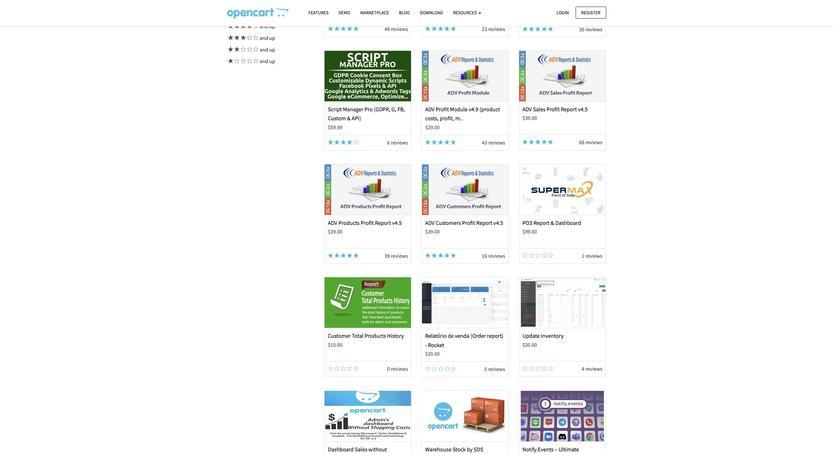 Task type: vqa. For each thing, say whether or not it's contained in the screenshot.


Task type: locate. For each thing, give the bounding box(es) containing it.
$39.00 for customers
[[425, 229, 440, 235]]

adv sales profit report v4.5 link
[[523, 106, 588, 113]]

0 horizontal spatial v4.5
[[392, 220, 402, 227]]

profit for adv sales profit report v4.5
[[547, 106, 560, 113]]

g,
[[392, 106, 397, 113]]

sales inside dashboard sales without
[[355, 446, 367, 454]]

marketplace
[[361, 10, 389, 16]]

1 horizontal spatial &
[[551, 220, 554, 227]]

2 horizontal spatial v4.5
[[578, 106, 588, 113]]

2 and up from the top
[[259, 35, 275, 41]]

reviews for adv profit module v4.9 (product costs, profit, m..
[[488, 139, 505, 146]]

0 horizontal spatial &
[[347, 115, 351, 122]]

v4.5 up 39 reviews
[[392, 220, 402, 227]]

adv
[[425, 106, 435, 113], [523, 106, 532, 113], [328, 220, 337, 227], [425, 220, 435, 227]]

notify.events
[[523, 446, 554, 454]]

notify.events – ultimate notifications image
[[519, 392, 606, 442]]

2 and from the top
[[260, 35, 268, 41]]

$59.99
[[328, 124, 343, 131]]

16 reviews
[[482, 253, 505, 259]]

$20.00 down rocket
[[425, 351, 440, 358]]

rocket
[[428, 342, 444, 349]]

relatório
[[425, 333, 447, 340]]

0 reviews down report)
[[485, 366, 505, 373]]

& left api)
[[347, 115, 351, 122]]

v4.5
[[578, 106, 588, 113], [392, 220, 402, 227], [494, 220, 503, 227]]

reviews for customer total products history
[[391, 366, 408, 373]]

products inside adv products profit report v4.5 $39.00
[[339, 220, 360, 227]]

v4.5 inside adv sales profit report v4.5 $39.00
[[578, 106, 588, 113]]

star light o image
[[246, 35, 252, 40], [252, 35, 259, 40], [246, 47, 252, 52], [252, 47, 259, 52], [233, 58, 240, 64], [252, 58, 259, 64], [523, 253, 528, 258], [328, 366, 333, 372], [347, 366, 353, 372], [529, 366, 534, 372], [535, 366, 541, 372], [548, 366, 554, 372], [432, 367, 437, 372], [438, 367, 443, 372], [451, 367, 456, 372]]

$39.00
[[523, 115, 537, 122], [328, 229, 343, 235], [425, 229, 440, 235]]

report for adv sales profit report v4.5
[[561, 106, 577, 113]]

& inside script manager pro (gdpr, g, fb, custom & api) $59.99
[[347, 115, 351, 122]]

43
[[482, 139, 487, 146]]

$39.00 down adv products profit report v4.5 link
[[328, 229, 343, 235]]

39 reviews
[[385, 253, 408, 259]]

reviews for adv sales profit report v4.5
[[586, 139, 603, 146]]

adv for adv products profit report v4.5
[[328, 220, 337, 227]]

& inside pos report & dashboard $99.00
[[551, 220, 554, 227]]

0 vertical spatial products
[[339, 220, 360, 227]]

4
[[582, 366, 585, 373]]

$39.00 for sales
[[523, 115, 537, 122]]

1 reviews
[[582, 253, 603, 259]]

products
[[339, 220, 360, 227], [365, 333, 386, 340]]

and up for 4th and up link from the bottom
[[259, 23, 275, 30]]

v4.5 inside 'adv customers profit report v4.5 $39.00'
[[494, 220, 503, 227]]

adv inside adv sales profit report v4.5 $39.00
[[523, 106, 532, 113]]

0 horizontal spatial $20.00
[[425, 351, 440, 358]]

update
[[523, 333, 540, 340]]

0 vertical spatial $20.00
[[523, 342, 537, 349]]

warehouse stock by sds link
[[425, 446, 484, 454]]

3 and up from the top
[[259, 46, 275, 53]]

1 up from the top
[[269, 23, 275, 30]]

rating
[[227, 2, 245, 10]]

adv products profit report v4.5 image
[[325, 165, 411, 215]]

dashboard inside dashboard sales without
[[328, 446, 354, 454]]

up for second and up link
[[269, 35, 275, 41]]

1 vertical spatial dashboard
[[328, 446, 354, 454]]

up
[[269, 23, 275, 30], [269, 35, 275, 41], [269, 46, 275, 53], [269, 58, 275, 65]]

sales for without
[[355, 446, 367, 454]]

4 up from the top
[[269, 58, 275, 65]]

36
[[579, 26, 585, 32]]

1 horizontal spatial sales
[[533, 106, 546, 113]]

up for 4th and up link from the bottom
[[269, 23, 275, 30]]

$39.00 for products
[[328, 229, 343, 235]]

adv for adv profit module v4.9 (product costs, profit, m..
[[425, 106, 435, 113]]

0 horizontal spatial dashboard
[[328, 446, 354, 454]]

star light o image
[[252, 23, 259, 29], [240, 47, 246, 52], [240, 58, 246, 64], [246, 58, 252, 64], [354, 140, 359, 145], [529, 253, 534, 258], [535, 253, 541, 258], [542, 253, 547, 258], [548, 253, 554, 258], [334, 366, 340, 372], [341, 366, 346, 372], [354, 366, 359, 372], [523, 366, 528, 372], [542, 366, 547, 372], [425, 367, 431, 372], [445, 367, 450, 372]]

and up for 1st and up link from the bottom
[[259, 58, 275, 65]]

1 horizontal spatial 0 reviews
[[485, 366, 505, 373]]

0 reviews
[[387, 366, 408, 373], [485, 366, 505, 373]]

report inside 'adv customers profit report v4.5 $39.00'
[[477, 220, 493, 227]]

adv sales profit report v4.5 $39.00
[[523, 106, 588, 122]]

reviews for relatório de venda (order report) - rocket
[[488, 366, 505, 373]]

68 reviews
[[579, 139, 603, 146]]

sales inside adv sales profit report v4.5 $39.00
[[533, 106, 546, 113]]

adv inside adv profit module v4.9 (product costs, profit, m.. $29.00
[[425, 106, 435, 113]]

0 reviews down history
[[387, 366, 408, 373]]

$20.00 down update
[[523, 342, 537, 349]]

0 horizontal spatial products
[[339, 220, 360, 227]]

and up for second and up link
[[259, 35, 275, 41]]

0 horizontal spatial sales
[[355, 446, 367, 454]]

1 vertical spatial &
[[551, 220, 554, 227]]

dashboard sales without
[[328, 446, 387, 454]]

adv for adv customers profit report v4.5
[[425, 220, 435, 227]]

update inventory $20.00
[[523, 333, 564, 349]]

history
[[387, 333, 404, 340]]

relatório de venda (order report) - rocket image
[[422, 278, 509, 329]]

49 reviews
[[385, 25, 408, 32]]

1 horizontal spatial $39.00
[[425, 229, 440, 235]]

0 horizontal spatial 0
[[387, 366, 390, 373]]

$20.00
[[523, 342, 537, 349], [425, 351, 440, 358]]

2 up from the top
[[269, 35, 275, 41]]

4 and up from the top
[[259, 58, 275, 65]]

6
[[387, 139, 390, 146]]

and for 4th and up link from the bottom
[[260, 23, 268, 30]]

module
[[450, 106, 468, 113]]

&
[[347, 115, 351, 122], [551, 220, 554, 227]]

1 horizontal spatial 0
[[485, 366, 487, 373]]

profit inside 'adv customers profit report v4.5 $39.00'
[[462, 220, 475, 227]]

2 horizontal spatial $39.00
[[523, 115, 537, 122]]

43 reviews
[[482, 139, 505, 146]]

$99.00
[[523, 229, 537, 235]]

$29.00
[[425, 124, 440, 131]]

dashboard
[[556, 220, 581, 227], [328, 446, 354, 454]]

v4.5 inside adv products profit report v4.5 $39.00
[[392, 220, 402, 227]]

0 horizontal spatial 0 reviews
[[387, 366, 408, 373]]

dashboard sales without shipping costs image
[[325, 392, 411, 442]]

$39.00 down customers
[[425, 229, 440, 235]]

and for 3rd and up link from the top
[[260, 46, 268, 53]]

star light image
[[246, 23, 252, 29], [328, 26, 333, 31], [341, 26, 346, 31], [451, 26, 456, 31], [535, 26, 541, 31], [227, 35, 233, 40], [233, 35, 240, 40], [529, 139, 534, 145], [535, 139, 541, 145], [328, 140, 333, 145], [341, 140, 346, 145], [347, 140, 353, 145], [425, 140, 431, 145], [432, 140, 437, 145], [438, 140, 443, 145], [445, 140, 450, 145], [341, 253, 346, 258], [354, 253, 359, 258], [425, 253, 431, 258], [432, 253, 437, 258], [438, 253, 443, 258], [451, 253, 456, 258]]

2 and up link from the top
[[227, 35, 275, 41]]

sales
[[533, 106, 546, 113], [355, 446, 367, 454]]

script manager pro (gdpr, g, fb, custom & api) link
[[328, 106, 405, 122]]

manager
[[343, 106, 364, 113]]

adv inside adv products profit report v4.5 $39.00
[[328, 220, 337, 227]]

1 vertical spatial sales
[[355, 446, 367, 454]]

3 and up link from the top
[[227, 46, 275, 53]]

0
[[387, 366, 390, 373], [485, 366, 487, 373]]

3 and from the top
[[260, 46, 268, 53]]

1 horizontal spatial $20.00
[[523, 342, 537, 349]]

1 vertical spatial $20.00
[[425, 351, 440, 358]]

pos
[[523, 220, 533, 227]]

v4.5 left pos in the top of the page
[[494, 220, 503, 227]]

1 and from the top
[[260, 23, 268, 30]]

pro
[[365, 106, 373, 113]]

1 horizontal spatial v4.5
[[494, 220, 503, 227]]

products inside 'customer total products history $10.00'
[[365, 333, 386, 340]]

relatório de venda (order report) - rocket link
[[425, 333, 504, 349]]

star light image
[[227, 23, 233, 29], [233, 23, 240, 29], [240, 23, 246, 29], [334, 26, 340, 31], [347, 26, 353, 31], [354, 26, 359, 31], [425, 26, 431, 31], [432, 26, 437, 31], [438, 26, 443, 31], [445, 26, 450, 31], [523, 26, 528, 31], [529, 26, 534, 31], [542, 26, 547, 31], [548, 26, 554, 31], [240, 35, 246, 40], [227, 47, 233, 52], [233, 47, 240, 52], [227, 58, 233, 64], [523, 139, 528, 145], [542, 139, 547, 145], [548, 139, 554, 145], [334, 140, 340, 145], [451, 140, 456, 145], [328, 253, 333, 258], [334, 253, 340, 258], [347, 253, 353, 258], [445, 253, 450, 258]]

sds
[[474, 446, 484, 454]]

adv inside 'adv customers profit report v4.5 $39.00'
[[425, 220, 435, 227]]

(order
[[471, 333, 486, 340]]

and
[[260, 23, 268, 30], [260, 35, 268, 41], [260, 46, 268, 53], [260, 58, 268, 65]]

& right pos in the top of the page
[[551, 220, 554, 227]]

1 horizontal spatial dashboard
[[556, 220, 581, 227]]

23
[[482, 25, 487, 32]]

profit for adv customers profit report v4.5
[[462, 220, 475, 227]]

opencart - marketplace image
[[227, 7, 289, 19]]

report inside adv sales profit report v4.5 $39.00
[[561, 106, 577, 113]]

fb,
[[398, 106, 405, 113]]

v4.5 for adv sales profit report v4.5
[[578, 106, 588, 113]]

profit inside adv profit module v4.9 (product costs, profit, m.. $29.00
[[436, 106, 449, 113]]

$39.00 inside adv sales profit report v4.5 $39.00
[[523, 115, 537, 122]]

customer total products history $10.00
[[328, 333, 404, 349]]

download link
[[415, 7, 448, 19]]

0 vertical spatial &
[[347, 115, 351, 122]]

0 vertical spatial sales
[[533, 106, 546, 113]]

0 vertical spatial dashboard
[[556, 220, 581, 227]]

16
[[482, 253, 487, 259]]

customer total products history image
[[325, 278, 411, 329]]

report inside pos report & dashboard $99.00
[[534, 220, 550, 227]]

1 and up from the top
[[259, 23, 275, 30]]

4 and from the top
[[260, 58, 268, 65]]

pos report & dashboard image
[[519, 165, 606, 215]]

0 horizontal spatial $39.00
[[328, 229, 343, 235]]

1 vertical spatial products
[[365, 333, 386, 340]]

(product
[[480, 106, 500, 113]]

login
[[557, 9, 569, 15]]

reviews for adv products profit report v4.5
[[391, 253, 408, 259]]

profit inside adv sales profit report v4.5 $39.00
[[547, 106, 560, 113]]

$39.00 inside 'adv customers profit report v4.5 $39.00'
[[425, 229, 440, 235]]

report inside adv products profit report v4.5 $39.00
[[375, 220, 391, 227]]

0 for history
[[387, 366, 390, 373]]

profit
[[436, 106, 449, 113], [547, 106, 560, 113], [361, 220, 374, 227], [462, 220, 475, 227]]

$39.00 down adv sales profit report v4.5 link
[[523, 115, 537, 122]]

v4.5 up '68'
[[578, 106, 588, 113]]

$39.00 inside adv products profit report v4.5 $39.00
[[328, 229, 343, 235]]

m..
[[456, 115, 463, 122]]

0 for (order
[[485, 366, 487, 373]]

1 horizontal spatial products
[[365, 333, 386, 340]]

3 up from the top
[[269, 46, 275, 53]]

profit inside adv products profit report v4.5 $39.00
[[361, 220, 374, 227]]



Task type: describe. For each thing, give the bounding box(es) containing it.
by
[[467, 446, 473, 454]]

warehouse
[[425, 446, 452, 454]]

api)
[[352, 115, 361, 122]]

4 and up link from the top
[[227, 58, 275, 65]]

v4.9
[[469, 106, 479, 113]]

1 and up link from the top
[[227, 23, 275, 30]]

and for 1st and up link from the bottom
[[260, 58, 268, 65]]

39
[[385, 253, 390, 259]]

adv products profit report v4.5 link
[[328, 220, 402, 227]]

resources
[[453, 10, 478, 16]]

resources link
[[448, 7, 486, 19]]

custom
[[328, 115, 346, 122]]

adv customers profit report v4.5 link
[[425, 220, 503, 227]]

0 reviews for relatório de venda (order report) - rocket
[[485, 366, 505, 373]]

blog link
[[394, 7, 415, 19]]

warehouse stock by sds image
[[422, 392, 509, 442]]

demo
[[339, 10, 351, 16]]

ultimate
[[559, 446, 579, 454]]

report)
[[487, 333, 504, 340]]

up for 3rd and up link from the top
[[269, 46, 275, 53]]

update inventory image
[[519, 278, 606, 329]]

customers
[[436, 220, 461, 227]]

$20.00 inside relatório de venda (order report) - rocket $20.00
[[425, 351, 440, 358]]

download
[[420, 10, 443, 16]]

notify.events – ultimate link
[[523, 446, 579, 454]]

venda
[[455, 333, 470, 340]]

sales for profit
[[533, 106, 546, 113]]

script manager pro (gdpr, g, fb, custom & api) $59.99
[[328, 106, 405, 131]]

warehouse stock by sds
[[425, 446, 484, 454]]

features link
[[304, 7, 334, 19]]

6 reviews
[[387, 139, 408, 146]]

dashboard inside pos report & dashboard $99.00
[[556, 220, 581, 227]]

script
[[328, 106, 342, 113]]

dashboard sales without link
[[328, 446, 387, 454]]

script manager pro (gdpr, g, fb, custom & api) image
[[325, 51, 411, 102]]

report for adv customers profit report v4.5
[[477, 220, 493, 227]]

0 reviews for customer total products history
[[387, 366, 408, 373]]

adv for adv sales profit report v4.5
[[523, 106, 532, 113]]

adv products profit report v4.5 $39.00
[[328, 220, 402, 235]]

customer
[[328, 333, 351, 340]]

adv customers profit report v4.5 image
[[422, 165, 509, 215]]

and up for 3rd and up link from the top
[[259, 46, 275, 53]]

36 reviews
[[579, 26, 603, 32]]

blog
[[399, 10, 410, 16]]

report for adv products profit report v4.5
[[375, 220, 391, 227]]

4 reviews
[[582, 366, 603, 373]]

pos report & dashboard $99.00
[[523, 220, 581, 235]]

features
[[309, 10, 329, 16]]

login link
[[551, 6, 575, 19]]

reviews for adv customers profit report v4.5
[[488, 253, 505, 259]]

–
[[555, 446, 558, 454]]

relatório de venda (order report) - rocket $20.00
[[425, 333, 504, 358]]

adv profit module v4.9 (product costs, profit, m.. image
[[422, 51, 509, 102]]

notify.events – ultimate
[[523, 446, 579, 454]]

$10.00
[[328, 342, 343, 349]]

pos report & dashboard link
[[523, 220, 581, 227]]

demo link
[[334, 7, 356, 19]]

total
[[352, 333, 364, 340]]

49
[[385, 25, 390, 32]]

de
[[448, 333, 454, 340]]

reviews for script manager pro (gdpr, g, fb, custom & api)
[[391, 139, 408, 146]]

and for second and up link
[[260, 35, 268, 41]]

marketplace link
[[356, 7, 394, 19]]

profit,
[[440, 115, 454, 122]]

adv profit module v4.9 (product costs, profit, m.. $29.00
[[425, 106, 500, 131]]

register
[[582, 9, 601, 15]]

register link
[[576, 6, 606, 19]]

68
[[579, 139, 585, 146]]

adv customers profit report v4.5 $39.00
[[425, 220, 503, 235]]

v4.5 for adv customers profit report v4.5
[[494, 220, 503, 227]]

reviews for pos report & dashboard
[[586, 253, 603, 259]]

update inventory link
[[523, 333, 564, 340]]

up for 1st and up link from the bottom
[[269, 58, 275, 65]]

v4.5 for adv products profit report v4.5
[[392, 220, 402, 227]]

adv profit module v4.9 (product costs, profit, m.. link
[[425, 106, 500, 122]]

reviews for update inventory
[[586, 366, 603, 373]]

customer total products history link
[[328, 333, 404, 340]]

-
[[425, 342, 427, 349]]

23 reviews
[[482, 25, 505, 32]]

inventory
[[541, 333, 564, 340]]

without
[[369, 446, 387, 454]]

(gdpr,
[[374, 106, 391, 113]]

$20.00 inside update inventory $20.00
[[523, 342, 537, 349]]

costs,
[[425, 115, 439, 122]]

profit for adv products profit report v4.5
[[361, 220, 374, 227]]

stock
[[453, 446, 466, 454]]

1
[[582, 253, 585, 259]]

adv sales profit report v4.5 image
[[519, 51, 606, 102]]



